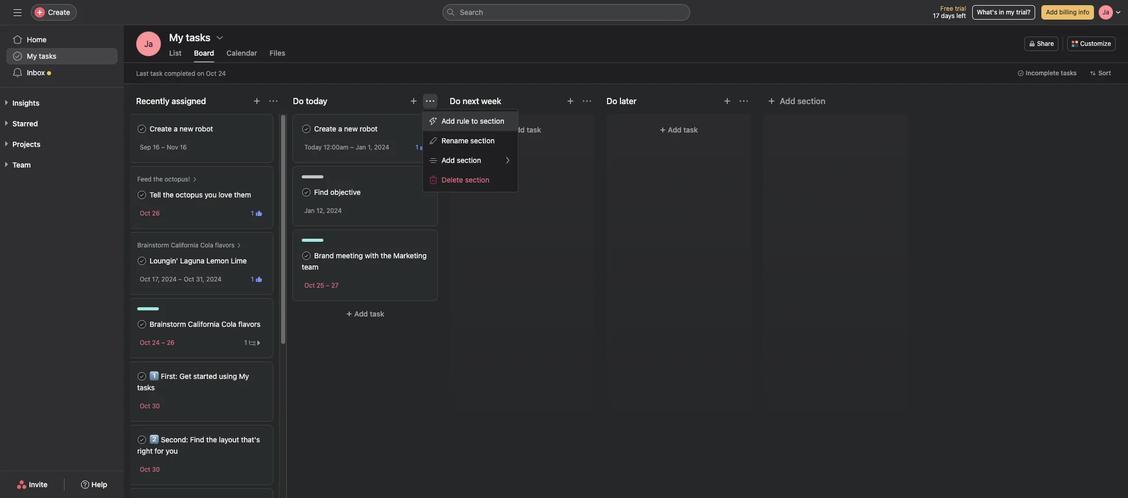 Task type: describe. For each thing, give the bounding box(es) containing it.
oct 25 – 27
[[304, 282, 339, 290]]

right
[[137, 447, 153, 456]]

show options image
[[216, 34, 224, 42]]

lime
[[231, 256, 247, 265]]

hide sidebar image
[[13, 8, 22, 17]]

calendar
[[227, 49, 257, 57]]

oct right on
[[206, 69, 217, 77]]

sep
[[140, 143, 151, 151]]

completed image for completed option associated with 2️⃣ second: find the layout that's right for you
[[136, 434, 148, 446]]

create a new robot for do today
[[314, 124, 378, 133]]

0 horizontal spatial add task
[[354, 310, 385, 318]]

tasks for my tasks
[[39, 52, 56, 60]]

1 vertical spatial california
[[188, 320, 220, 329]]

tasks inside "1️⃣ first: get started using my tasks"
[[137, 383, 155, 392]]

add billing info
[[1047, 8, 1090, 16]]

projects
[[12, 140, 40, 149]]

share button
[[1025, 37, 1059, 51]]

jan 12, 2024 button
[[304, 207, 342, 215]]

– for oct 24 – 26
[[162, 339, 165, 347]]

home link
[[6, 31, 118, 48]]

delete section
[[442, 175, 490, 184]]

search list box
[[443, 4, 690, 21]]

– for sep 16 – nov 16
[[161, 143, 165, 151]]

incomplete
[[1026, 69, 1060, 77]]

oct down tell
[[140, 210, 150, 217]]

the right tell
[[163, 190, 174, 199]]

nov
[[167, 143, 178, 151]]

oct down the 1️⃣
[[140, 403, 150, 410]]

completed checkbox for 1️⃣ first: get started using my tasks
[[136, 371, 148, 383]]

using
[[219, 372, 237, 381]]

a for recently assigned
[[174, 124, 178, 133]]

17
[[933, 12, 940, 20]]

2️⃣
[[150, 436, 159, 444]]

31,
[[196, 276, 205, 283]]

inbox link
[[6, 65, 118, 81]]

customize
[[1081, 40, 1112, 47]]

starred
[[12, 119, 38, 128]]

my inside global element
[[27, 52, 37, 60]]

more section actions image for do later
[[740, 97, 748, 105]]

0 horizontal spatial add task button
[[293, 305, 438, 324]]

today
[[304, 143, 322, 151]]

help
[[91, 480, 107, 489]]

brand meeting with the marketing team
[[302, 251, 427, 271]]

ja
[[144, 39, 153, 49]]

tell
[[150, 190, 161, 199]]

2 16 from the left
[[180, 143, 187, 151]]

the inside brand meeting with the marketing team
[[381, 251, 392, 260]]

you inside 2️⃣ second: find the layout that's right for you
[[166, 447, 178, 456]]

projects button
[[0, 139, 40, 150]]

marketing
[[394, 251, 427, 260]]

2024 right 12,
[[327, 207, 342, 215]]

– left 31,
[[178, 276, 182, 283]]

task for the leftmost add task button
[[370, 310, 385, 318]]

last task completed on oct 24
[[136, 69, 226, 77]]

robot for recently assigned
[[195, 124, 213, 133]]

oct left 31,
[[184, 276, 194, 283]]

tasks for incomplete tasks
[[1061, 69, 1077, 77]]

0 vertical spatial flavors
[[215, 242, 235, 249]]

insights button
[[0, 98, 39, 108]]

trial
[[955, 5, 967, 12]]

1 vertical spatial flavors
[[238, 320, 261, 329]]

calendar link
[[227, 49, 257, 62]]

feed the octopus!
[[137, 175, 190, 183]]

the right the feed
[[153, 175, 163, 183]]

tell the octopus you love them
[[150, 190, 251, 199]]

0 vertical spatial california
[[171, 242, 199, 249]]

search
[[460, 8, 483, 17]]

oct down right
[[140, 466, 150, 474]]

started
[[193, 372, 217, 381]]

oct up the 1️⃣
[[140, 339, 150, 347]]

find objective
[[314, 188, 361, 197]]

add rule to section
[[442, 117, 505, 125]]

1 button for brainstorm california cola flavors
[[242, 338, 264, 348]]

on
[[197, 69, 204, 77]]

– for oct 25 – 27
[[326, 282, 330, 290]]

17,
[[152, 276, 160, 283]]

robot for do today
[[360, 124, 378, 133]]

starred button
[[0, 119, 38, 129]]

billing
[[1060, 8, 1077, 16]]

completed image up team
[[300, 250, 313, 262]]

brand
[[314, 251, 334, 260]]

inbox
[[27, 68, 45, 77]]

recently assigned
[[136, 97, 206, 106]]

2024 right 1,
[[374, 143, 389, 151]]

oct 30 for tasks
[[140, 403, 160, 410]]

meeting
[[336, 251, 363, 260]]

add task for do next week
[[511, 125, 541, 134]]

laguna
[[180, 256, 205, 265]]

add section button
[[764, 92, 830, 110]]

create a new robot for recently assigned
[[150, 124, 213, 133]]

in
[[1000, 8, 1005, 16]]

customize button
[[1068, 37, 1116, 51]]

add task image for do today
[[410, 97, 418, 105]]

team
[[12, 160, 31, 169]]

the inside 2️⃣ second: find the layout that's right for you
[[206, 436, 217, 444]]

list
[[169, 49, 182, 57]]

30 for tasks
[[152, 403, 160, 410]]

that's
[[241, 436, 260, 444]]

team button
[[0, 160, 31, 170]]

objective
[[330, 188, 361, 197]]

add inside "menu item"
[[442, 117, 455, 125]]

days
[[942, 12, 955, 20]]

left
[[957, 12, 967, 20]]

team
[[302, 263, 319, 271]]

2️⃣ second: find the layout that's right for you
[[137, 436, 260, 456]]

oct 26
[[140, 210, 160, 217]]

completed checkbox for create a new robot
[[300, 123, 313, 135]]

with
[[365, 251, 379, 260]]

section inside add section button
[[798, 97, 826, 106]]

completed checkbox for create a new robot
[[136, 123, 148, 135]]

1 horizontal spatial 24
[[218, 69, 226, 77]]

oct left '25'
[[304, 282, 315, 290]]

1 16 from the left
[[153, 143, 160, 151]]

board link
[[194, 49, 214, 62]]

add task for do later
[[668, 125, 698, 134]]

insights
[[12, 99, 39, 107]]

task for do next week's add task button
[[527, 125, 541, 134]]

1 vertical spatial 26
[[167, 339, 175, 347]]

25
[[317, 282, 324, 290]]

completed checkbox for 2️⃣ second: find the layout that's right for you
[[136, 434, 148, 446]]

free trial 17 days left
[[933, 5, 967, 20]]

jan 12, 2024
[[304, 207, 342, 215]]

1 vertical spatial jan
[[304, 207, 315, 215]]

1 vertical spatial brainstorm california cola flavors
[[150, 320, 261, 329]]

my inside "1️⃣ first: get started using my tasks"
[[239, 372, 249, 381]]

completed
[[164, 69, 195, 77]]

create for recently assigned
[[150, 124, 172, 133]]

feed
[[137, 175, 152, 183]]

incomplete tasks
[[1026, 69, 1077, 77]]

completed image left the 1️⃣
[[136, 371, 148, 383]]

oct 30 for right
[[140, 466, 160, 474]]

1 horizontal spatial jan
[[356, 143, 366, 151]]

more section actions image for do next week
[[583, 97, 591, 105]]

loungin' laguna lemon lime
[[150, 256, 247, 265]]

first:
[[161, 372, 178, 381]]



Task type: locate. For each thing, give the bounding box(es) containing it.
1️⃣ first: get started using my tasks
[[137, 372, 249, 392]]

loungin'
[[150, 256, 178, 265]]

Completed checkbox
[[136, 123, 148, 135], [300, 250, 313, 262]]

add task button
[[456, 121, 588, 139], [613, 121, 745, 139], [293, 305, 438, 324]]

layout
[[219, 436, 239, 444]]

0 vertical spatial completed checkbox
[[136, 123, 148, 135]]

more section actions image right add task image
[[740, 97, 748, 105]]

you down second:
[[166, 447, 178, 456]]

0 horizontal spatial 24
[[152, 339, 160, 347]]

more section actions image left the do later in the top right of the page
[[583, 97, 591, 105]]

oct 30
[[140, 403, 160, 410], [140, 466, 160, 474]]

oct 26 button
[[140, 210, 160, 217]]

0 vertical spatial 26
[[152, 210, 160, 217]]

add rule to section menu item
[[423, 111, 518, 131]]

1 vertical spatial add section
[[442, 156, 481, 165]]

brainstorm california cola flavors
[[137, 242, 235, 249], [150, 320, 261, 329]]

completed image for completed option related to create a new robot
[[300, 123, 313, 135]]

flavors
[[215, 242, 235, 249], [238, 320, 261, 329]]

1 add task image from the left
[[253, 97, 261, 105]]

1 vertical spatial 30
[[152, 466, 160, 474]]

add task image left the do later in the top right of the page
[[567, 97, 575, 105]]

delete
[[442, 175, 463, 184]]

jan
[[356, 143, 366, 151], [304, 207, 315, 215]]

files
[[270, 49, 285, 57]]

completed checkbox up oct 24 – 26
[[136, 318, 148, 331]]

what's in my trial?
[[977, 8, 1031, 16]]

my tasks link
[[6, 48, 118, 65]]

0 horizontal spatial you
[[166, 447, 178, 456]]

sort
[[1099, 69, 1112, 77]]

2024 right 31,
[[206, 276, 222, 283]]

completed image
[[300, 186, 313, 199], [136, 189, 148, 201], [136, 371, 148, 383]]

completed image up 'sep'
[[136, 123, 148, 135]]

– up first:
[[162, 339, 165, 347]]

robot down the 'recently assigned' at left
[[195, 124, 213, 133]]

create up the home link
[[48, 8, 70, 17]]

0 horizontal spatial find
[[190, 436, 204, 444]]

completed image for recently assigned
[[136, 189, 148, 201]]

16 right nov
[[180, 143, 187, 151]]

0 vertical spatial oct 30 button
[[140, 403, 160, 410]]

– left 27
[[326, 282, 330, 290]]

create for do today
[[314, 124, 336, 133]]

1 horizontal spatial my
[[239, 372, 249, 381]]

task for do later add task button
[[684, 125, 698, 134]]

completed image up right
[[136, 434, 148, 446]]

completed checkbox for brainstorm california cola flavors
[[136, 318, 148, 331]]

2 create a new robot from the left
[[314, 124, 378, 133]]

0 horizontal spatial 26
[[152, 210, 160, 217]]

0 horizontal spatial cola
[[200, 242, 213, 249]]

completed image up oct 24 – 26
[[136, 318, 148, 331]]

tasks right the incomplete
[[1061, 69, 1077, 77]]

2024 right 17,
[[161, 276, 177, 283]]

trial?
[[1017, 8, 1031, 16]]

add task button for do next week
[[456, 121, 588, 139]]

1 horizontal spatial 26
[[167, 339, 175, 347]]

1 vertical spatial you
[[166, 447, 178, 456]]

list link
[[169, 49, 182, 62]]

1 horizontal spatial 16
[[180, 143, 187, 151]]

for
[[155, 447, 164, 456]]

more section actions image for recently assigned
[[269, 97, 278, 105]]

completed image for do today
[[300, 186, 313, 199]]

my tasks
[[169, 31, 211, 43]]

0 horizontal spatial create
[[48, 8, 70, 17]]

brainstorm up oct 24 – 26
[[150, 320, 186, 329]]

16 right 'sep'
[[153, 143, 160, 151]]

completed checkbox for brand meeting with the marketing team
[[300, 250, 313, 262]]

find up 12,
[[314, 188, 329, 197]]

completed checkbox left the loungin'
[[136, 255, 148, 267]]

0 horizontal spatial flavors
[[215, 242, 235, 249]]

oct left 17,
[[140, 276, 150, 283]]

30 down for
[[152, 466, 160, 474]]

more section actions image left do today
[[269, 97, 278, 105]]

1 vertical spatial find
[[190, 436, 204, 444]]

1 button for tell the octopus you love them
[[249, 208, 264, 219]]

2 oct 30 button from the top
[[140, 466, 160, 474]]

24
[[218, 69, 226, 77], [152, 339, 160, 347]]

0 vertical spatial jan
[[356, 143, 366, 151]]

the left layout
[[206, 436, 217, 444]]

completed checkbox up jan 12, 2024 button
[[300, 186, 313, 199]]

info
[[1079, 8, 1090, 16]]

cola
[[200, 242, 213, 249], [221, 320, 236, 329]]

0 horizontal spatial new
[[180, 124, 193, 133]]

completed image left tell
[[136, 189, 148, 201]]

0 vertical spatial find
[[314, 188, 329, 197]]

2 horizontal spatial add task button
[[613, 121, 745, 139]]

completed image
[[136, 123, 148, 135], [300, 123, 313, 135], [300, 250, 313, 262], [136, 255, 148, 267], [136, 318, 148, 331], [136, 434, 148, 446]]

1 oct 30 button from the top
[[140, 403, 160, 410]]

sort button
[[1086, 66, 1116, 81]]

12,
[[317, 207, 325, 215]]

1 horizontal spatial add task button
[[456, 121, 588, 139]]

jan left 12,
[[304, 207, 315, 215]]

30 for right
[[152, 466, 160, 474]]

tasks down home
[[39, 52, 56, 60]]

2 horizontal spatial tasks
[[1061, 69, 1077, 77]]

brainstorm california cola flavors down 31,
[[150, 320, 261, 329]]

1 vertical spatial completed checkbox
[[300, 250, 313, 262]]

do today
[[293, 97, 328, 106]]

0 vertical spatial 24
[[218, 69, 226, 77]]

completed checkbox for loungin' laguna lemon lime
[[136, 255, 148, 267]]

0 horizontal spatial tasks
[[39, 52, 56, 60]]

ja button
[[136, 31, 161, 56]]

26
[[152, 210, 160, 217], [167, 339, 175, 347]]

robot
[[195, 124, 213, 133], [360, 124, 378, 133]]

rule
[[457, 117, 470, 125]]

more section actions image left do
[[426, 97, 435, 105]]

– for today 12:00am – jan 1, 2024
[[350, 143, 354, 151]]

2 add task image from the left
[[410, 97, 418, 105]]

1 oct 30 from the top
[[140, 403, 160, 410]]

1 more section actions image from the left
[[583, 97, 591, 105]]

1 robot from the left
[[195, 124, 213, 133]]

2 30 from the top
[[152, 466, 160, 474]]

completed checkbox up right
[[136, 434, 148, 446]]

tasks inside dropdown button
[[1061, 69, 1077, 77]]

completed image left the loungin'
[[136, 255, 148, 267]]

0 horizontal spatial a
[[174, 124, 178, 133]]

completed image for completed option for loungin' laguna lemon lime
[[136, 255, 148, 267]]

create inside popup button
[[48, 8, 70, 17]]

0 horizontal spatial my
[[27, 52, 37, 60]]

1 horizontal spatial robot
[[360, 124, 378, 133]]

1 button for loungin' laguna lemon lime
[[249, 274, 264, 285]]

– left nov
[[161, 143, 165, 151]]

home
[[27, 35, 47, 44]]

second:
[[161, 436, 188, 444]]

1 vertical spatial tasks
[[1061, 69, 1077, 77]]

0 horizontal spatial robot
[[195, 124, 213, 133]]

0 vertical spatial oct 30
[[140, 403, 160, 410]]

oct
[[206, 69, 217, 77], [140, 210, 150, 217], [140, 276, 150, 283], [184, 276, 194, 283], [304, 282, 315, 290], [140, 339, 150, 347], [140, 403, 150, 410], [140, 466, 150, 474]]

2 robot from the left
[[360, 124, 378, 133]]

1,
[[368, 143, 372, 151]]

completed checkbox left the 1️⃣
[[136, 371, 148, 383]]

– right the 12:00am
[[350, 143, 354, 151]]

0 vertical spatial 30
[[152, 403, 160, 410]]

do
[[450, 97, 461, 106]]

2 horizontal spatial add task
[[668, 125, 698, 134]]

brainstorm up the loungin'
[[137, 242, 169, 249]]

create
[[48, 8, 70, 17], [150, 124, 172, 133], [314, 124, 336, 133]]

27
[[331, 282, 339, 290]]

new up sep 16 – nov 16
[[180, 124, 193, 133]]

0 horizontal spatial add section
[[442, 156, 481, 165]]

a up nov
[[174, 124, 178, 133]]

1 horizontal spatial you
[[205, 190, 217, 199]]

1 horizontal spatial a
[[338, 124, 342, 133]]

completed checkbox up 'sep'
[[136, 123, 148, 135]]

add task image down calendar link
[[253, 97, 261, 105]]

1 a from the left
[[174, 124, 178, 133]]

more section actions image for do today
[[426, 97, 435, 105]]

completed checkbox for tell the octopus you love them
[[136, 189, 148, 201]]

oct 30 down right
[[140, 466, 160, 474]]

add task button for do later
[[613, 121, 745, 139]]

1 vertical spatial oct 30 button
[[140, 466, 160, 474]]

0 horizontal spatial 16
[[153, 143, 160, 151]]

1 button
[[414, 142, 429, 152], [249, 208, 264, 219], [249, 274, 264, 285], [242, 338, 264, 348]]

1 horizontal spatial completed checkbox
[[300, 250, 313, 262]]

what's
[[977, 8, 998, 16]]

0 horizontal spatial jan
[[304, 207, 315, 215]]

0 horizontal spatial completed checkbox
[[136, 123, 148, 135]]

more section actions image
[[269, 97, 278, 105], [426, 97, 435, 105]]

incomplete tasks button
[[1013, 66, 1082, 81]]

a for do today
[[338, 124, 342, 133]]

oct 30 button
[[140, 403, 160, 410], [140, 466, 160, 474]]

1 vertical spatial cola
[[221, 320, 236, 329]]

26 down tell
[[152, 210, 160, 217]]

more section actions image
[[583, 97, 591, 105], [740, 97, 748, 105]]

26 up first:
[[167, 339, 175, 347]]

1 more section actions image from the left
[[269, 97, 278, 105]]

oct 30 button for right
[[140, 466, 160, 474]]

love
[[219, 190, 232, 199]]

a up the 12:00am
[[338, 124, 342, 133]]

1 horizontal spatial find
[[314, 188, 329, 197]]

california up laguna
[[171, 242, 199, 249]]

brainstorm california cola flavors up laguna
[[137, 242, 235, 249]]

1 horizontal spatial create
[[150, 124, 172, 133]]

tasks down the 1️⃣
[[137, 383, 155, 392]]

24 up the 1️⃣
[[152, 339, 160, 347]]

my up inbox
[[27, 52, 37, 60]]

add task image for recently assigned
[[253, 97, 261, 105]]

robot up 1,
[[360, 124, 378, 133]]

board
[[194, 49, 214, 57]]

0 vertical spatial brainstorm california cola flavors
[[137, 242, 235, 249]]

1 horizontal spatial add task
[[511, 125, 541, 134]]

new for do today
[[344, 124, 358, 133]]

section inside add rule to section "menu item"
[[480, 117, 505, 125]]

1 horizontal spatial tasks
[[137, 383, 155, 392]]

global element
[[0, 25, 124, 87]]

2 a from the left
[[338, 124, 342, 133]]

1 horizontal spatial new
[[344, 124, 358, 133]]

0 vertical spatial add section
[[780, 97, 826, 106]]

completed image up the today
[[300, 123, 313, 135]]

2 oct 30 from the top
[[140, 466, 160, 474]]

add section inside button
[[780, 97, 826, 106]]

add section
[[780, 97, 826, 106], [442, 156, 481, 165]]

0 vertical spatial tasks
[[39, 52, 56, 60]]

2 more section actions image from the left
[[740, 97, 748, 105]]

1 horizontal spatial add section
[[780, 97, 826, 106]]

completed checkbox left tell
[[136, 189, 148, 201]]

the right with at the bottom of the page
[[381, 251, 392, 260]]

do later
[[607, 97, 637, 106]]

1 vertical spatial 24
[[152, 339, 160, 347]]

1
[[416, 143, 419, 151], [251, 209, 254, 217], [251, 275, 254, 283], [244, 339, 247, 347]]

oct 30 button for tasks
[[140, 403, 160, 410]]

help button
[[74, 476, 114, 494]]

lemon
[[207, 256, 229, 265]]

2 horizontal spatial create
[[314, 124, 336, 133]]

2 new from the left
[[344, 124, 358, 133]]

completed image up jan 12, 2024 button
[[300, 186, 313, 199]]

my right using
[[239, 372, 249, 381]]

brainstorm
[[137, 242, 169, 249], [150, 320, 186, 329]]

files link
[[270, 49, 285, 62]]

create a new robot up nov
[[150, 124, 213, 133]]

1 vertical spatial oct 30
[[140, 466, 160, 474]]

octopus!
[[165, 175, 190, 183]]

2 vertical spatial tasks
[[137, 383, 155, 392]]

add task image
[[253, 97, 261, 105], [410, 97, 418, 105], [567, 97, 575, 105]]

oct 30 button down right
[[140, 466, 160, 474]]

30
[[152, 403, 160, 410], [152, 466, 160, 474]]

octopus
[[176, 190, 203, 199]]

invite button
[[10, 476, 54, 494]]

0 vertical spatial brainstorm
[[137, 242, 169, 249]]

new for recently assigned
[[180, 124, 193, 133]]

find
[[314, 188, 329, 197], [190, 436, 204, 444]]

1 horizontal spatial flavors
[[238, 320, 261, 329]]

you
[[205, 190, 217, 199], [166, 447, 178, 456]]

jan left 1,
[[356, 143, 366, 151]]

1 vertical spatial my
[[239, 372, 249, 381]]

0 horizontal spatial more section actions image
[[583, 97, 591, 105]]

oct 17, 2024 – oct 31, 2024
[[140, 276, 222, 283]]

24 right on
[[218, 69, 226, 77]]

0 horizontal spatial more section actions image
[[269, 97, 278, 105]]

create up the 12:00am
[[314, 124, 336, 133]]

1 horizontal spatial more section actions image
[[426, 97, 435, 105]]

1 horizontal spatial cola
[[221, 320, 236, 329]]

2 more section actions image from the left
[[426, 97, 435, 105]]

invite
[[29, 480, 48, 489]]

tasks inside global element
[[39, 52, 56, 60]]

california down 31,
[[188, 320, 220, 329]]

add task image
[[724, 97, 732, 105]]

rename section
[[442, 136, 495, 145]]

do next week
[[450, 97, 502, 106]]

my
[[27, 52, 37, 60], [239, 372, 249, 381]]

last
[[136, 69, 149, 77]]

create up sep 16 – nov 16
[[150, 124, 172, 133]]

today 12:00am – jan 1, 2024
[[304, 143, 389, 151]]

completed checkbox for find objective
[[300, 186, 313, 199]]

0 vertical spatial my
[[27, 52, 37, 60]]

2 horizontal spatial add task image
[[567, 97, 575, 105]]

0 horizontal spatial create a new robot
[[150, 124, 213, 133]]

1 new from the left
[[180, 124, 193, 133]]

add task image for do next week
[[567, 97, 575, 105]]

3 add task image from the left
[[567, 97, 575, 105]]

search button
[[443, 4, 690, 21]]

1 30 from the top
[[152, 403, 160, 410]]

find right second:
[[190, 436, 204, 444]]

0 vertical spatial you
[[205, 190, 217, 199]]

new
[[180, 124, 193, 133], [344, 124, 358, 133]]

share
[[1038, 40, 1054, 47]]

completed image for completed option for brainstorm california cola flavors
[[136, 318, 148, 331]]

1 horizontal spatial add task image
[[410, 97, 418, 105]]

sep 16 – nov 16
[[140, 143, 187, 151]]

30 down the 1️⃣
[[152, 403, 160, 410]]

1 create a new robot from the left
[[150, 124, 213, 133]]

oct 30 down the 1️⃣
[[140, 403, 160, 410]]

1 horizontal spatial create a new robot
[[314, 124, 378, 133]]

completed checkbox up team
[[300, 250, 313, 262]]

1 vertical spatial brainstorm
[[150, 320, 186, 329]]

add
[[1047, 8, 1058, 16], [780, 97, 796, 106], [442, 117, 455, 125], [511, 125, 525, 134], [668, 125, 682, 134], [442, 156, 455, 165], [354, 310, 368, 318]]

new up today 12:00am – jan 1, 2024
[[344, 124, 358, 133]]

oct 30 button down the 1️⃣
[[140, 403, 160, 410]]

0 horizontal spatial add task image
[[253, 97, 261, 105]]

Completed checkbox
[[300, 123, 313, 135], [300, 186, 313, 199], [136, 189, 148, 201], [136, 255, 148, 267], [136, 318, 148, 331], [136, 371, 148, 383], [136, 434, 148, 446]]

create a new robot up today 12:00am – jan 1, 2024
[[314, 124, 378, 133]]

completed checkbox up the today
[[300, 123, 313, 135]]

a
[[174, 124, 178, 133], [338, 124, 342, 133]]

1 horizontal spatial more section actions image
[[740, 97, 748, 105]]

you left love on the top left
[[205, 190, 217, 199]]

12:00am
[[324, 143, 349, 151]]

0 vertical spatial cola
[[200, 242, 213, 249]]

find inside 2️⃣ second: find the layout that's right for you
[[190, 436, 204, 444]]

add task image left do
[[410, 97, 418, 105]]



Task type: vqa. For each thing, say whether or not it's contained in the screenshot.
this month
no



